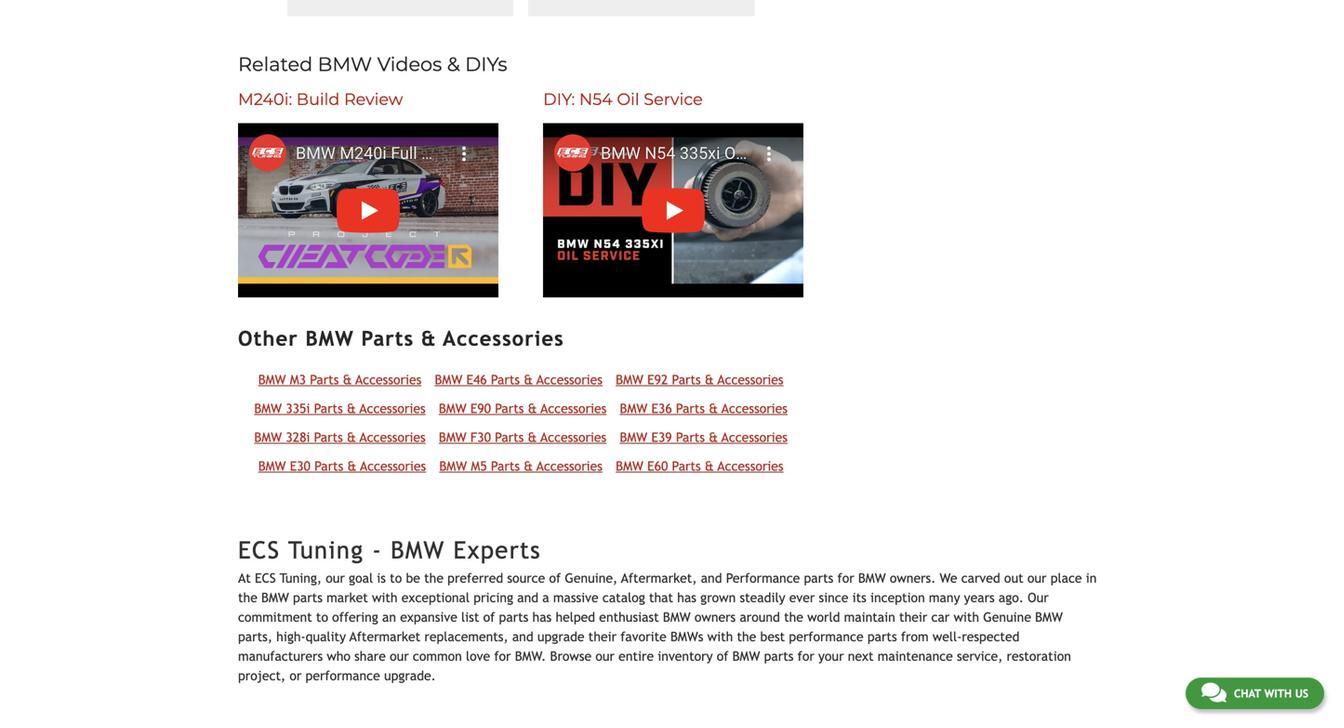 Task type: locate. For each thing, give the bounding box(es) containing it.
aftermarket,
[[621, 571, 697, 586]]

accessories up bmw f30 parts & accessories link
[[541, 401, 607, 416]]

& for bmw f30 parts & accessories
[[528, 430, 537, 445]]

bmw e30 parts & accessories link
[[258, 459, 426, 474]]

bmw 335i parts & accessories link
[[254, 401, 426, 416]]

bmw e36 parts & accessories link
[[620, 401, 788, 416]]

parts right e92
[[672, 373, 701, 387]]

diy: n54 oil service
[[543, 89, 703, 109]]

bmw 328i parts & accessories
[[254, 430, 426, 445]]

ever
[[790, 591, 815, 606]]

from
[[901, 630, 929, 645]]

1 vertical spatial ecs
[[255, 571, 276, 586]]

1 horizontal spatial of
[[549, 571, 561, 586]]

0 vertical spatial ecs
[[238, 537, 280, 564]]

to up quality
[[316, 610, 328, 625]]

0 horizontal spatial performance
[[306, 669, 380, 684]]

e39
[[652, 430, 672, 445]]

accessories
[[443, 327, 564, 351], [356, 373, 422, 387], [537, 373, 603, 387], [718, 373, 784, 387], [360, 401, 426, 416], [541, 401, 607, 416], [722, 401, 788, 416], [360, 430, 426, 445], [541, 430, 607, 445], [722, 430, 788, 445], [360, 459, 426, 474], [537, 459, 603, 474], [718, 459, 784, 474]]

with inside chat with us link
[[1265, 688, 1292, 701]]

accessories down 'bmw e39 parts & accessories' link
[[718, 459, 784, 474]]

1 vertical spatial their
[[589, 630, 617, 645]]

accessories up bmw e36 parts & accessories
[[718, 373, 784, 387]]

1 horizontal spatial has
[[678, 591, 697, 606]]

accessories up bmw e90 parts & accessories
[[537, 373, 603, 387]]

0 vertical spatial of
[[549, 571, 561, 586]]

0 horizontal spatial of
[[483, 610, 495, 625]]

is
[[377, 571, 386, 586]]

of right inventory at the bottom
[[717, 649, 729, 664]]

share
[[355, 649, 386, 664]]

grown
[[701, 591, 736, 606]]

328i
[[286, 430, 310, 445]]

best
[[761, 630, 785, 645]]

the down at
[[238, 591, 258, 606]]

parts for e39
[[676, 430, 705, 445]]

for up since
[[838, 571, 855, 586]]

bmw e30 parts & accessories
[[258, 459, 426, 474]]

0 vertical spatial has
[[678, 591, 697, 606]]

m240i: build review
[[238, 89, 403, 109]]

performance down the who
[[306, 669, 380, 684]]

for left your
[[798, 649, 815, 664]]

their down the enthusiast
[[589, 630, 617, 645]]

with left us
[[1265, 688, 1292, 701]]

& for bmw e60 parts & accessories
[[705, 459, 714, 474]]

& for bmw e92 parts & accessories
[[705, 373, 714, 387]]

accessories for bmw e60 parts & accessories
[[718, 459, 784, 474]]

& for bmw e36 parts & accessories
[[709, 401, 718, 416]]

upgrade
[[538, 630, 585, 645]]

bmw left e36
[[620, 401, 648, 416]]

their up from
[[900, 610, 928, 625]]

exceptional
[[402, 591, 470, 606]]

years
[[964, 591, 995, 606]]

for
[[838, 571, 855, 586], [494, 649, 511, 664], [798, 649, 815, 664]]

other bmw parts & accessories
[[238, 327, 564, 351]]

steadily
[[740, 591, 786, 606]]

and up "bmw."
[[512, 630, 534, 645]]

maintain
[[844, 610, 896, 625]]

e92
[[648, 373, 668, 387]]

0 vertical spatial performance
[[789, 630, 864, 645]]

to right is
[[390, 571, 402, 586]]

has down the a
[[533, 610, 552, 625]]

accessories for bmw m3 parts & accessories
[[356, 373, 422, 387]]

bmw.
[[515, 649, 546, 664]]

bmw e90 parts & accessories link
[[439, 401, 607, 416]]

and left the a
[[518, 591, 539, 606]]

parts up bmw m3 parts & accessories link
[[361, 327, 414, 351]]

experts
[[454, 537, 541, 564]]

n54
[[580, 89, 613, 109]]

2 vertical spatial of
[[717, 649, 729, 664]]

performance
[[789, 630, 864, 645], [306, 669, 380, 684]]

ecs up at
[[238, 537, 280, 564]]

has
[[678, 591, 697, 606], [533, 610, 552, 625]]

next
[[848, 649, 874, 664]]

bmw down our
[[1036, 610, 1063, 625]]

pricing
[[474, 591, 514, 606]]

ago.
[[999, 591, 1024, 606]]

parts right e60
[[672, 459, 701, 474]]

0 horizontal spatial has
[[533, 610, 552, 625]]

-
[[372, 537, 382, 564]]

& for bmw m5 parts & accessories
[[524, 459, 533, 474]]

our up market
[[326, 571, 345, 586]]

parts for e92
[[672, 373, 701, 387]]

of up the a
[[549, 571, 561, 586]]

the up exceptional at left bottom
[[424, 571, 444, 586]]

parts down best
[[764, 649, 794, 664]]

bmw f30 parts & accessories link
[[439, 430, 607, 445]]

chat with us
[[1234, 688, 1309, 701]]

parts right m3
[[310, 373, 339, 387]]

parts right 'f30'
[[495, 430, 524, 445]]

our up our
[[1028, 571, 1047, 586]]

parts for e36
[[676, 401, 705, 416]]

bmw
[[318, 52, 372, 76], [306, 327, 354, 351], [258, 373, 286, 387], [435, 373, 463, 387], [616, 373, 644, 387], [254, 401, 282, 416], [439, 401, 467, 416], [620, 401, 648, 416], [254, 430, 282, 445], [439, 430, 467, 445], [620, 430, 648, 445], [258, 459, 286, 474], [439, 459, 467, 474], [616, 459, 644, 474], [391, 537, 445, 564], [859, 571, 886, 586], [261, 591, 289, 606], [663, 610, 691, 625], [1036, 610, 1063, 625], [733, 649, 760, 664]]

bmw e46 parts & accessories
[[435, 373, 603, 387]]

parts
[[361, 327, 414, 351], [310, 373, 339, 387], [491, 373, 520, 387], [672, 373, 701, 387], [314, 401, 343, 416], [495, 401, 524, 416], [676, 401, 705, 416], [314, 430, 343, 445], [495, 430, 524, 445], [676, 430, 705, 445], [315, 459, 344, 474], [491, 459, 520, 474], [672, 459, 701, 474]]

& for bmw e30 parts & accessories
[[347, 459, 357, 474]]

1 vertical spatial to
[[316, 610, 328, 625]]

browse
[[550, 649, 592, 664]]

your
[[819, 649, 844, 664]]

and
[[701, 571, 722, 586], [518, 591, 539, 606], [512, 630, 534, 645]]

335i
[[286, 401, 310, 416]]

bmw up commitment
[[261, 591, 289, 606]]

bmw left e92
[[616, 373, 644, 387]]

restoration
[[1007, 649, 1072, 664]]

out
[[1005, 571, 1024, 586]]

accessories up bmw 328i parts & accessories
[[360, 401, 426, 416]]

1 horizontal spatial their
[[900, 610, 928, 625]]

for right love
[[494, 649, 511, 664]]

accessories for bmw e46 parts & accessories
[[537, 373, 603, 387]]

parts down maintain
[[868, 630, 897, 645]]

& for bmw e90 parts & accessories
[[528, 401, 537, 416]]

market
[[327, 591, 368, 606]]

accessories down bmw 328i parts & accessories
[[360, 459, 426, 474]]

with down owners
[[708, 630, 733, 645]]

manufacturers
[[238, 649, 323, 664]]

&
[[447, 52, 460, 76], [421, 327, 437, 351], [343, 373, 352, 387], [524, 373, 533, 387], [705, 373, 714, 387], [347, 401, 356, 416], [528, 401, 537, 416], [709, 401, 718, 416], [347, 430, 356, 445], [528, 430, 537, 445], [709, 430, 718, 445], [347, 459, 357, 474], [524, 459, 533, 474], [705, 459, 714, 474]]

service
[[644, 89, 703, 109]]

parts right 335i
[[314, 401, 343, 416]]

our up upgrade.
[[390, 649, 409, 664]]

& for bmw e46 parts & accessories
[[524, 373, 533, 387]]

bmw down around
[[733, 649, 760, 664]]

aftermarket
[[350, 630, 421, 645]]

accessories up "bmw e30 parts & accessories" link
[[360, 430, 426, 445]]

enthusiast
[[599, 610, 659, 625]]

parts down tuning,
[[293, 591, 323, 606]]

2 horizontal spatial of
[[717, 649, 729, 664]]

performance
[[726, 571, 800, 586]]

bmw e92 parts & accessories link
[[616, 373, 784, 387]]

0 vertical spatial and
[[701, 571, 722, 586]]

accessories down bmw f30 parts & accessories link
[[537, 459, 603, 474]]

parts right the e30
[[315, 459, 344, 474]]

parts for e60
[[672, 459, 701, 474]]

our left "entire"
[[596, 649, 615, 664]]

accessories down bmw e36 parts & accessories
[[722, 430, 788, 445]]

oil
[[617, 89, 640, 109]]

has right that
[[678, 591, 697, 606]]

related
[[238, 52, 313, 76]]

with down is
[[372, 591, 398, 606]]

bmw left m5
[[439, 459, 467, 474]]

list
[[462, 610, 480, 625]]

ecs right at
[[255, 571, 276, 586]]

in
[[1086, 571, 1097, 586]]

with
[[372, 591, 398, 606], [954, 610, 980, 625], [708, 630, 733, 645], [1265, 688, 1292, 701]]

of right "list"
[[483, 610, 495, 625]]

parts right m5
[[491, 459, 520, 474]]

0 vertical spatial to
[[390, 571, 402, 586]]

bmw up bmws
[[663, 610, 691, 625]]

0 horizontal spatial for
[[494, 649, 511, 664]]

parts for e90
[[495, 401, 524, 416]]

and up grown
[[701, 571, 722, 586]]

parts right e39
[[676, 430, 705, 445]]

bmw 328i parts & accessories link
[[254, 430, 426, 445]]

accessories down bmw e90 parts & accessories "link"
[[541, 430, 607, 445]]

service,
[[957, 649, 1003, 664]]

parts for bmw
[[361, 327, 414, 351]]

parts right e90
[[495, 401, 524, 416]]

accessories up bmw e46 parts & accessories
[[443, 327, 564, 351]]

& for related bmw videos & diys
[[447, 52, 460, 76]]

parts for e30
[[315, 459, 344, 474]]

love
[[466, 649, 490, 664]]

parts for m3
[[310, 373, 339, 387]]

accessories down other bmw parts & accessories
[[356, 373, 422, 387]]

performance down the world
[[789, 630, 864, 645]]

preferred
[[448, 571, 503, 586]]

e46
[[467, 373, 487, 387]]

parts right e46
[[491, 373, 520, 387]]

their
[[900, 610, 928, 625], [589, 630, 617, 645]]

an
[[382, 610, 396, 625]]

accessories up 'bmw e39 parts & accessories' link
[[722, 401, 788, 416]]

e30
[[290, 459, 311, 474]]

parts right 328i
[[314, 430, 343, 445]]

parts
[[804, 571, 834, 586], [293, 591, 323, 606], [499, 610, 529, 625], [868, 630, 897, 645], [764, 649, 794, 664]]

parts right e36
[[676, 401, 705, 416]]



Task type: vqa. For each thing, say whether or not it's contained in the screenshot.
World
yes



Task type: describe. For each thing, give the bounding box(es) containing it.
parts down pricing
[[499, 610, 529, 625]]

accessories for bmw 328i parts & accessories
[[360, 430, 426, 445]]

& for bmw m3 parts & accessories
[[343, 373, 352, 387]]

or
[[290, 669, 302, 684]]

bmw up 'bmw m3 parts & accessories'
[[306, 327, 354, 351]]

parts for 328i
[[314, 430, 343, 445]]

bmw left 335i
[[254, 401, 282, 416]]

bmw m3 parts & accessories link
[[258, 373, 422, 387]]

bmw 335i parts & accessories
[[254, 401, 426, 416]]

1 vertical spatial has
[[533, 610, 552, 625]]

bmw e46 parts & accessories link
[[435, 373, 603, 387]]

m240i:
[[238, 89, 292, 109]]

bmw left e90
[[439, 401, 467, 416]]

bmw left m3
[[258, 373, 286, 387]]

its
[[853, 591, 867, 606]]

offering
[[332, 610, 378, 625]]

bmw up be
[[391, 537, 445, 564]]

& for bmw 335i parts & accessories
[[347, 401, 356, 416]]

the down ever
[[784, 610, 804, 625]]

videos
[[377, 52, 442, 76]]

accessories for bmw 335i parts & accessories
[[360, 401, 426, 416]]

a
[[543, 591, 550, 606]]

other
[[238, 327, 298, 351]]

review
[[344, 89, 403, 109]]

bmw left e39
[[620, 430, 648, 445]]

bmw e39 parts & accessories
[[620, 430, 788, 445]]

parts for 335i
[[314, 401, 343, 416]]

m5
[[471, 459, 487, 474]]

e60
[[648, 459, 668, 474]]

1 horizontal spatial performance
[[789, 630, 864, 645]]

accessories for other bmw parts & accessories
[[443, 327, 564, 351]]

1 vertical spatial and
[[518, 591, 539, 606]]

bmw e60 parts & accessories link
[[616, 459, 784, 474]]

entire
[[619, 649, 654, 664]]

bmw left 328i
[[254, 430, 282, 445]]

bmw m5 parts & accessories link
[[439, 459, 603, 474]]

1 horizontal spatial to
[[390, 571, 402, 586]]

bmw e90 parts & accessories
[[439, 401, 607, 416]]

the down around
[[737, 630, 757, 645]]

favorite
[[621, 630, 667, 645]]

& for bmw 328i parts & accessories
[[347, 430, 356, 445]]

genuine,
[[565, 571, 618, 586]]

bmws
[[671, 630, 704, 645]]

upgrade.
[[384, 669, 436, 684]]

bmw e92 parts & accessories
[[616, 373, 784, 387]]

accessories for bmw e39 parts & accessories
[[722, 430, 788, 445]]

place
[[1051, 571, 1083, 586]]

bmw m3 parts & accessories
[[258, 373, 422, 387]]

bmw f30 parts & accessories
[[439, 430, 607, 445]]

1 vertical spatial performance
[[306, 669, 380, 684]]

we
[[940, 571, 958, 586]]

m240i: build review link
[[238, 89, 403, 109]]

since
[[819, 591, 849, 606]]

owners.
[[890, 571, 936, 586]]

accessories for bmw m5 parts & accessories
[[537, 459, 603, 474]]

& for bmw e39 parts & accessories
[[709, 430, 718, 445]]

parts up since
[[804, 571, 834, 586]]

at
[[238, 571, 251, 586]]

parts for m5
[[491, 459, 520, 474]]

with down years
[[954, 610, 980, 625]]

well-
[[933, 630, 962, 645]]

comments image
[[1202, 682, 1227, 704]]

source
[[507, 571, 545, 586]]

massive
[[553, 591, 599, 606]]

bmw up its
[[859, 571, 886, 586]]

build
[[297, 89, 340, 109]]

owners
[[695, 610, 736, 625]]

bmw up "m240i: build review"
[[318, 52, 372, 76]]

bmw left e60
[[616, 459, 644, 474]]

diys
[[465, 52, 508, 76]]

us
[[1296, 688, 1309, 701]]

1 horizontal spatial for
[[798, 649, 815, 664]]

our
[[1028, 591, 1049, 606]]

inventory
[[658, 649, 713, 664]]

parts,
[[238, 630, 273, 645]]

catalog
[[603, 591, 645, 606]]

e90
[[471, 401, 491, 416]]

accessories for bmw e90 parts & accessories
[[541, 401, 607, 416]]

diy:
[[543, 89, 575, 109]]

helped
[[556, 610, 596, 625]]

f30
[[471, 430, 491, 445]]

maintenance
[[878, 649, 953, 664]]

high-
[[276, 630, 306, 645]]

be
[[406, 571, 420, 586]]

related bmw videos & diys
[[238, 52, 508, 76]]

car
[[932, 610, 950, 625]]

accessories for bmw e36 parts & accessories
[[722, 401, 788, 416]]

bmw left 'f30'
[[439, 430, 467, 445]]

2 horizontal spatial for
[[838, 571, 855, 586]]

accessories for bmw e30 parts & accessories
[[360, 459, 426, 474]]

respected
[[962, 630, 1020, 645]]

quality
[[306, 630, 346, 645]]

world
[[808, 610, 841, 625]]

0 horizontal spatial their
[[589, 630, 617, 645]]

diy: n54 oil service link
[[543, 89, 703, 109]]

common
[[413, 649, 462, 664]]

accessories for bmw e92 parts & accessories
[[718, 373, 784, 387]]

carved
[[962, 571, 1001, 586]]

parts for e46
[[491, 373, 520, 387]]

replacements,
[[425, 630, 509, 645]]

goal
[[349, 571, 373, 586]]

who
[[327, 649, 351, 664]]

bmw m5 parts & accessories
[[439, 459, 603, 474]]

0 horizontal spatial to
[[316, 610, 328, 625]]

e36
[[652, 401, 672, 416]]

ecs tuning - bmw experts at ecs tuning, our goal is to be the preferred source of genuine, aftermarket, and performance parts for bmw owners. we carved out our place in the bmw parts market with exceptional pricing and a massive catalog that has grown steadily ever since its inception many years ago. our commitment to offering an expansive list of parts has helped enthusiast bmw owners around the world maintain their car with genuine bmw parts, high-quality aftermarket replacements, and upgrade their favorite bmws with the best performance parts from well-respected manufacturers who share our common love for bmw. browse our entire inventory of bmw parts for your next maintenance service, restoration project, or performance upgrade.
[[238, 537, 1097, 684]]

2 vertical spatial and
[[512, 630, 534, 645]]

1 vertical spatial of
[[483, 610, 495, 625]]

accessories for bmw f30 parts & accessories
[[541, 430, 607, 445]]

bmw left the e30
[[258, 459, 286, 474]]

& for other bmw parts & accessories
[[421, 327, 437, 351]]

tuning
[[288, 537, 364, 564]]

commitment
[[238, 610, 312, 625]]

bmw left e46
[[435, 373, 463, 387]]

0 vertical spatial their
[[900, 610, 928, 625]]

m3
[[290, 373, 306, 387]]

parts for f30
[[495, 430, 524, 445]]



